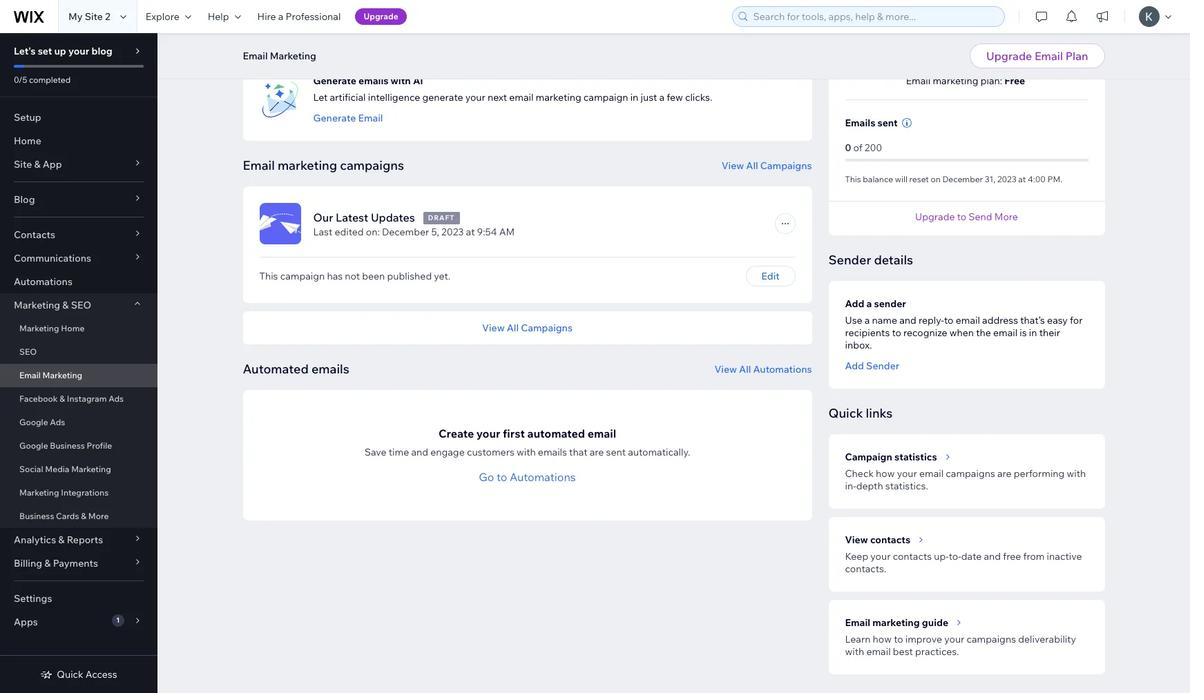 Task type: locate. For each thing, give the bounding box(es) containing it.
setup link
[[0, 106, 158, 129]]

0 horizontal spatial home
[[14, 135, 41, 147]]

add inside add a sender use a name and reply-to email address that's easy for recipients to recognize when the email is in their inbox.
[[845, 297, 865, 310]]

2 generate from the top
[[313, 112, 356, 124]]

& left app
[[34, 158, 40, 171]]

sender down inbox. at the right of the page
[[866, 360, 900, 372]]

upgrade right the professional
[[364, 11, 398, 21]]

let
[[313, 91, 328, 103]]

automatically.
[[628, 446, 690, 458]]

& inside dropdown button
[[58, 534, 65, 546]]

balance for this
[[863, 174, 893, 184]]

2023 right 5,
[[442, 226, 464, 238]]

help button
[[199, 0, 249, 33]]

1 vertical spatial home
[[61, 323, 85, 334]]

1 horizontal spatial this
[[845, 174, 861, 184]]

balance down 'search for tools, apps, help & more...' field
[[880, 29, 926, 45]]

app
[[43, 158, 62, 171]]

1 generate from the top
[[313, 74, 356, 87]]

your down statistics on the right of the page
[[897, 467, 917, 480]]

email marketing for email marketing link in the left bottom of the page
[[19, 370, 82, 381]]

am
[[499, 226, 515, 238]]

marketing down suggested for you
[[270, 50, 316, 62]]

2 vertical spatial automations
[[510, 470, 576, 484]]

your left next
[[465, 91, 486, 103]]

1 google from the top
[[19, 417, 48, 428]]

are left performing
[[998, 467, 1012, 480]]

email inside create your first automated email save time and engage customers with emails that are sent automatically.
[[588, 427, 616, 440]]

all for automated emails
[[739, 363, 751, 375]]

& inside popup button
[[62, 299, 69, 312]]

more inside sidebar 'element'
[[88, 511, 109, 522]]

1 horizontal spatial seo
[[71, 299, 91, 312]]

1 vertical spatial view all campaigns button
[[482, 322, 573, 334]]

and right time
[[411, 446, 428, 458]]

with inside generate emails with ai let artificial intelligence generate your next email marketing campaign in just a few clicks.
[[391, 74, 411, 87]]

view for bottom the view all campaigns button
[[482, 322, 505, 334]]

december down the updates
[[382, 226, 429, 238]]

emails right the "automated"
[[312, 361, 349, 377]]

marketing
[[270, 50, 316, 62], [14, 299, 60, 312], [19, 323, 59, 334], [43, 370, 82, 381], [71, 464, 111, 475], [19, 488, 59, 498]]

1 horizontal spatial view all campaigns button
[[722, 159, 812, 172]]

campaigns right statistics. on the bottom
[[946, 467, 995, 480]]

1 vertical spatial in
[[1029, 326, 1037, 339]]

ads up google business profile
[[50, 417, 65, 428]]

home inside home link
[[14, 135, 41, 147]]

0 horizontal spatial in
[[630, 91, 639, 103]]

2 vertical spatial all
[[739, 363, 751, 375]]

1 vertical spatial campaigns
[[946, 467, 995, 480]]

google inside "link"
[[19, 441, 48, 451]]

google business profile link
[[0, 435, 158, 458]]

quick left access on the left bottom of the page
[[57, 669, 83, 681]]

reply-
[[919, 314, 944, 326]]

just
[[641, 91, 657, 103]]

0 vertical spatial campaign
[[584, 91, 628, 103]]

balance left the will
[[863, 174, 893, 184]]

how inside learn how to improve your campaigns deliverability with email best practices.
[[873, 633, 892, 646]]

site & app
[[14, 158, 62, 171]]

google down the facebook
[[19, 417, 48, 428]]

marketing left "plan:"
[[933, 74, 979, 87]]

0 vertical spatial view all campaigns
[[722, 159, 812, 172]]

automations inside automations link
[[14, 276, 72, 288]]

all
[[746, 159, 758, 172], [507, 322, 519, 334], [739, 363, 751, 375]]

0 horizontal spatial site
[[14, 158, 32, 171]]

business up analytics
[[19, 511, 54, 522]]

generate inside generate emails with ai let artificial intelligence generate your next email marketing campaign in just a few clicks.
[[313, 74, 356, 87]]

& for payments
[[44, 558, 51, 570]]

1 vertical spatial automations
[[753, 363, 812, 375]]

upgrade down the on
[[915, 210, 955, 223]]

campaign left has
[[280, 270, 325, 282]]

1 horizontal spatial emails
[[359, 74, 389, 87]]

and right name
[[900, 314, 917, 326]]

2 vertical spatial upgrade
[[915, 210, 955, 223]]

0 horizontal spatial view all campaigns button
[[482, 322, 573, 334]]

1 horizontal spatial site
[[85, 10, 103, 23]]

sent right that
[[606, 446, 626, 458]]

your down view contacts
[[871, 550, 891, 563]]

site & app button
[[0, 153, 158, 176]]

all for email marketing campaigns
[[746, 159, 758, 172]]

1 horizontal spatial automations
[[510, 470, 576, 484]]

0 vertical spatial add
[[845, 297, 865, 310]]

0 vertical spatial email marketing
[[243, 50, 316, 62]]

this for this campaign has not been published yet.
[[259, 270, 278, 282]]

campaigns
[[340, 157, 404, 173], [946, 467, 995, 480], [967, 633, 1016, 646]]

1 horizontal spatial are
[[998, 467, 1012, 480]]

business up social media marketing
[[50, 441, 85, 451]]

emails inside generate emails with ai let artificial intelligence generate your next email marketing campaign in just a few clicks.
[[359, 74, 389, 87]]

add sender button
[[845, 360, 1088, 372]]

marketing up best
[[873, 617, 920, 629]]

customers
[[467, 446, 515, 458]]

1 vertical spatial email marketing
[[19, 370, 82, 381]]

to right the go
[[497, 470, 507, 484]]

with right performing
[[1067, 467, 1086, 480]]

1 vertical spatial sent
[[606, 446, 626, 458]]

& right the facebook
[[60, 394, 65, 404]]

how inside 'check how your email campaigns are performing with in-depth statistics.'
[[876, 467, 895, 480]]

contacts.
[[845, 563, 887, 575]]

help
[[208, 10, 229, 23]]

contacts
[[870, 534, 911, 546], [893, 550, 932, 563]]

how for depth
[[876, 467, 895, 480]]

0 vertical spatial automations
[[14, 276, 72, 288]]

email marketing plan: free
[[906, 74, 1025, 87]]

a left 'few'
[[659, 91, 665, 103]]

upgrade for upgrade
[[364, 11, 398, 21]]

quick for quick links
[[829, 405, 863, 421]]

& for app
[[34, 158, 40, 171]]

that's
[[1021, 314, 1045, 326]]

sender
[[829, 252, 871, 268], [866, 360, 900, 372]]

google for google business profile
[[19, 441, 48, 451]]

1 horizontal spatial campaigns
[[760, 159, 812, 172]]

0 vertical spatial business
[[50, 441, 85, 451]]

generate for generate emails with ai let artificial intelligence generate your next email marketing campaign in just a few clicks.
[[313, 74, 356, 87]]

upgrade email plan button
[[970, 44, 1105, 68]]

seo
[[71, 299, 91, 312], [19, 347, 37, 357]]

0 horizontal spatial upgrade
[[364, 11, 398, 21]]

campaigns for bottom the view all campaigns button
[[521, 322, 573, 334]]

email marketing inside sidebar 'element'
[[19, 370, 82, 381]]

marketing integrations link
[[0, 482, 158, 505]]

automations inside go to automations "button"
[[510, 470, 576, 484]]

more right send
[[995, 210, 1018, 223]]

2 google from the top
[[19, 441, 48, 451]]

emails down the automated
[[538, 446, 567, 458]]

a left sender
[[867, 297, 872, 310]]

0 vertical spatial how
[[876, 467, 895, 480]]

last edited on: december 5, 2023 at 9:54 am
[[313, 226, 515, 238]]

0 vertical spatial and
[[900, 314, 917, 326]]

your right up
[[68, 45, 89, 57]]

sender left details
[[829, 252, 871, 268]]

seo link
[[0, 341, 158, 364]]

generate
[[313, 74, 356, 87], [313, 112, 356, 124]]

from
[[1023, 550, 1045, 563]]

how down "campaign statistics"
[[876, 467, 895, 480]]

check how your email campaigns are performing with in-depth statistics.
[[845, 467, 1086, 492]]

plan
[[1066, 49, 1088, 63]]

and inside keep your contacts up-to-date and free from inactive contacts.
[[984, 550, 1001, 563]]

will
[[895, 174, 908, 184]]

1 horizontal spatial home
[[61, 323, 85, 334]]

to left send
[[957, 210, 967, 223]]

few
[[667, 91, 683, 103]]

quick left links at the right bottom of page
[[829, 405, 863, 421]]

contacts up the contacts.
[[870, 534, 911, 546]]

& for seo
[[62, 299, 69, 312]]

& right the billing
[[44, 558, 51, 570]]

view all automations
[[715, 363, 812, 375]]

1 vertical spatial how
[[873, 633, 892, 646]]

for down the professional
[[310, 29, 327, 45]]

1 add from the top
[[845, 297, 865, 310]]

with left best
[[845, 646, 864, 658]]

0 horizontal spatial are
[[590, 446, 604, 458]]

0 vertical spatial december
[[943, 174, 983, 184]]

site left app
[[14, 158, 32, 171]]

are inside 'check how your email campaigns are performing with in-depth statistics.'
[[998, 467, 1012, 480]]

campaigns right 'practices.'
[[967, 633, 1016, 646]]

upgrade inside button
[[364, 11, 398, 21]]

1 horizontal spatial upgrade
[[915, 210, 955, 223]]

automated emails
[[243, 361, 349, 377]]

1 vertical spatial ads
[[50, 417, 65, 428]]

performing
[[1014, 467, 1065, 480]]

clicks.
[[685, 91, 713, 103]]

sent right emails on the right top of page
[[878, 116, 898, 129]]

social media marketing link
[[0, 458, 158, 482]]

not
[[345, 270, 360, 282]]

contacts left the up-
[[893, 550, 932, 563]]

2023 right 31,
[[998, 174, 1017, 184]]

for right easy
[[1070, 314, 1083, 326]]

in
[[630, 91, 639, 103], [1029, 326, 1037, 339]]

1 horizontal spatial for
[[1070, 314, 1083, 326]]

contacts button
[[0, 223, 158, 247]]

your up customers
[[477, 427, 500, 440]]

marketing
[[933, 74, 979, 87], [536, 91, 581, 103], [278, 157, 337, 173], [873, 617, 920, 629]]

email left best
[[867, 646, 891, 658]]

0 vertical spatial sent
[[878, 116, 898, 129]]

view all campaigns for the top the view all campaigns button
[[722, 159, 812, 172]]

google up 'social'
[[19, 441, 48, 451]]

and inside create your first automated email save time and engage customers with emails that are sent automatically.
[[411, 446, 428, 458]]

0 vertical spatial emails
[[359, 74, 389, 87]]

2 add from the top
[[845, 360, 864, 372]]

1 vertical spatial more
[[88, 511, 109, 522]]

are right that
[[590, 446, 604, 458]]

seo up marketing home link
[[71, 299, 91, 312]]

0 horizontal spatial campaigns
[[521, 322, 573, 334]]

1 vertical spatial add
[[845, 360, 864, 372]]

marketing up "facebook & instagram ads"
[[43, 370, 82, 381]]

view
[[722, 159, 744, 172], [482, 322, 505, 334], [715, 363, 737, 375], [845, 534, 868, 546]]

marketing down 'social'
[[19, 488, 59, 498]]

upgrade to send more
[[915, 210, 1018, 223]]

sender details
[[829, 252, 913, 268]]

email right next
[[509, 91, 534, 103]]

december right the on
[[943, 174, 983, 184]]

0 vertical spatial balance
[[880, 29, 926, 45]]

1 vertical spatial this
[[259, 270, 278, 282]]

at left "4:00"
[[1018, 174, 1026, 184]]

your down guide
[[945, 633, 965, 646]]

analytics
[[14, 534, 56, 546]]

plan:
[[981, 74, 1002, 87]]

edited
[[335, 226, 364, 238]]

0 horizontal spatial automations
[[14, 276, 72, 288]]

1 horizontal spatial and
[[900, 314, 917, 326]]

home down marketing & seo popup button
[[61, 323, 85, 334]]

add for add a sender use a name and reply-to email address that's easy for recipients to recognize when the email is in their inbox.
[[845, 297, 865, 310]]

how down 'email marketing guide'
[[873, 633, 892, 646]]

add for add sender
[[845, 360, 864, 372]]

seo down marketing home
[[19, 347, 37, 357]]

ads
[[109, 394, 124, 404], [50, 417, 65, 428]]

0 vertical spatial generate
[[313, 74, 356, 87]]

for inside add a sender use a name and reply-to email address that's easy for recipients to recognize when the email is in their inbox.
[[1070, 314, 1083, 326]]

0 horizontal spatial emails
[[312, 361, 349, 377]]

site left 2
[[85, 10, 103, 23]]

cards
[[56, 511, 79, 522]]

emails up intelligence
[[359, 74, 389, 87]]

0 horizontal spatial more
[[88, 511, 109, 522]]

email marketing button
[[236, 46, 323, 66]]

2 horizontal spatial upgrade
[[987, 49, 1032, 63]]

this left has
[[259, 270, 278, 282]]

a
[[278, 10, 284, 23], [659, 91, 665, 103], [867, 297, 872, 310], [865, 314, 870, 326]]

1 vertical spatial contacts
[[893, 550, 932, 563]]

campaigns up our latest updates
[[340, 157, 404, 173]]

view for view all automations button
[[715, 363, 737, 375]]

& up marketing home
[[62, 299, 69, 312]]

1 vertical spatial google
[[19, 441, 48, 451]]

more down integrations
[[88, 511, 109, 522]]

0 vertical spatial for
[[310, 29, 327, 45]]

emails
[[359, 74, 389, 87], [312, 361, 349, 377], [538, 446, 567, 458]]

profile
[[87, 441, 112, 451]]

campaign statistics
[[845, 451, 937, 463]]

emails
[[845, 116, 876, 129]]

in left "just"
[[630, 91, 639, 103]]

0 vertical spatial google
[[19, 417, 48, 428]]

0 vertical spatial 2023
[[998, 174, 1017, 184]]

upgrade up free
[[987, 49, 1032, 63]]

my site 2
[[68, 10, 110, 23]]

our latest updates
[[313, 210, 415, 224]]

google ads link
[[0, 411, 158, 435]]

home down setup
[[14, 135, 41, 147]]

1 vertical spatial at
[[466, 226, 475, 238]]

1 vertical spatial 2023
[[442, 226, 464, 238]]

1 vertical spatial december
[[382, 226, 429, 238]]

the
[[976, 326, 991, 339]]

with down the "first"
[[517, 446, 536, 458]]

professional
[[286, 10, 341, 23]]

automations for view all automations
[[753, 363, 812, 375]]

email
[[1035, 49, 1063, 63], [243, 50, 268, 62], [906, 74, 931, 87], [358, 112, 383, 124], [243, 157, 275, 173], [19, 370, 41, 381], [845, 617, 871, 629]]

0 horizontal spatial ads
[[50, 417, 65, 428]]

& left reports
[[58, 534, 65, 546]]

view all campaigns
[[722, 159, 812, 172], [482, 322, 573, 334]]

0 vertical spatial quick
[[829, 405, 863, 421]]

email marketing down suggested
[[243, 50, 316, 62]]

seo inside popup button
[[71, 299, 91, 312]]

with left ai in the left of the page
[[391, 74, 411, 87]]

0 vertical spatial upgrade
[[364, 11, 398, 21]]

1 vertical spatial campaign
[[280, 270, 325, 282]]

quick access button
[[40, 669, 117, 681]]

integrations
[[61, 488, 109, 498]]

1 vertical spatial quick
[[57, 669, 83, 681]]

0 vertical spatial in
[[630, 91, 639, 103]]

in inside add a sender use a name and reply-to email address that's easy for recipients to recognize when the email is in their inbox.
[[1029, 326, 1037, 339]]

marketing inside generate emails with ai let artificial intelligence generate your next email marketing campaign in just a few clicks.
[[536, 91, 581, 103]]

1 vertical spatial campaigns
[[521, 322, 573, 334]]

1 vertical spatial and
[[411, 446, 428, 458]]

email marketing inside button
[[243, 50, 316, 62]]

0 horizontal spatial email marketing
[[19, 370, 82, 381]]

marketing for email marketing campaigns
[[278, 157, 337, 173]]

1 vertical spatial for
[[1070, 314, 1083, 326]]

sent
[[878, 116, 898, 129], [606, 446, 626, 458]]

1 vertical spatial balance
[[863, 174, 893, 184]]

email down statistics on the right of the page
[[919, 467, 944, 480]]

with inside create your first automated email save time and engage customers with emails that are sent automatically.
[[517, 446, 536, 458]]

ads right instagram
[[109, 394, 124, 404]]

this down of
[[845, 174, 861, 184]]

contacts inside keep your contacts up-to-date and free from inactive contacts.
[[893, 550, 932, 563]]

email marketing up the facebook
[[19, 370, 82, 381]]

0 horizontal spatial and
[[411, 446, 428, 458]]

to down 'email marketing guide'
[[894, 633, 903, 646]]

2 vertical spatial and
[[984, 550, 1001, 563]]

improve
[[905, 633, 942, 646]]

quick access
[[57, 669, 117, 681]]

1 horizontal spatial in
[[1029, 326, 1037, 339]]

view for the top the view all campaigns button
[[722, 159, 744, 172]]

0 vertical spatial contacts
[[870, 534, 911, 546]]

easy
[[1047, 314, 1068, 326]]

0 vertical spatial ads
[[109, 394, 124, 404]]

email marketing guide
[[845, 617, 949, 629]]

and inside add a sender use a name and reply-to email address that's easy for recipients to recognize when the email is in their inbox.
[[900, 314, 917, 326]]

marketing down marketing & seo
[[19, 323, 59, 334]]

1 vertical spatial generate
[[313, 112, 356, 124]]

set
[[38, 45, 52, 57]]

generate down artificial
[[313, 112, 356, 124]]

quick inside sidebar 'element'
[[57, 669, 83, 681]]

view contacts
[[845, 534, 911, 546]]

campaigns for the top the view all campaigns button
[[760, 159, 812, 172]]

0 vertical spatial seo
[[71, 299, 91, 312]]

2 vertical spatial emails
[[538, 446, 567, 458]]

0 vertical spatial this
[[845, 174, 861, 184]]

2 horizontal spatial emails
[[538, 446, 567, 458]]

at left 9:54
[[466, 226, 475, 238]]

0 vertical spatial campaigns
[[760, 159, 812, 172]]

0 vertical spatial sender
[[829, 252, 871, 268]]

marketing up marketing home
[[14, 299, 60, 312]]

and left free
[[984, 550, 1001, 563]]

marketing up generate email button
[[536, 91, 581, 103]]

0 horizontal spatial this
[[259, 270, 278, 282]]

generate email
[[313, 112, 383, 124]]

add down inbox. at the right of the page
[[845, 360, 864, 372]]

marketing up the our on the top
[[278, 157, 337, 173]]

your inside 'check how your email campaigns are performing with in-depth statistics.'
[[897, 467, 917, 480]]

campaign left "just"
[[584, 91, 628, 103]]

and for keep
[[984, 550, 1001, 563]]

upgrade inside button
[[987, 49, 1032, 63]]

1 horizontal spatial email marketing
[[243, 50, 316, 62]]

business inside "link"
[[50, 441, 85, 451]]

statistics.
[[885, 480, 928, 492]]

are inside create your first automated email save time and engage customers with emails that are sent automatically.
[[590, 446, 604, 458]]

generate up artificial
[[313, 74, 356, 87]]

email right the automated
[[588, 427, 616, 440]]

in right is
[[1029, 326, 1037, 339]]

a right use
[[865, 314, 870, 326]]

2 vertical spatial campaigns
[[967, 633, 1016, 646]]

explore
[[146, 10, 179, 23]]

1 horizontal spatial more
[[995, 210, 1018, 223]]

1 vertical spatial upgrade
[[987, 49, 1032, 63]]



Task type: vqa. For each thing, say whether or not it's contained in the screenshot.
the 5 to the right
no



Task type: describe. For each thing, give the bounding box(es) containing it.
draft
[[428, 213, 455, 222]]

marketing & seo
[[14, 299, 91, 312]]

how for best
[[873, 633, 892, 646]]

learn
[[845, 633, 871, 646]]

1 horizontal spatial sent
[[878, 116, 898, 129]]

monthly balance
[[829, 29, 926, 45]]

to inside learn how to improve your campaigns deliverability with email best practices.
[[894, 633, 903, 646]]

1 horizontal spatial ads
[[109, 394, 124, 404]]

social media marketing
[[19, 464, 111, 475]]

your inside sidebar 'element'
[[68, 45, 89, 57]]

0 horizontal spatial for
[[310, 29, 327, 45]]

& right cards
[[81, 511, 86, 522]]

settings
[[14, 593, 52, 605]]

campaign inside generate emails with ai let artificial intelligence generate your next email marketing campaign in just a few clicks.
[[584, 91, 628, 103]]

your inside generate emails with ai let artificial intelligence generate your next email marketing campaign in just a few clicks.
[[465, 91, 486, 103]]

to left recognize
[[892, 326, 901, 339]]

marketing inside popup button
[[14, 299, 60, 312]]

last
[[313, 226, 333, 238]]

next
[[488, 91, 507, 103]]

go
[[479, 470, 494, 484]]

emails for generate
[[359, 74, 389, 87]]

add a sender use a name and reply-to email address that's easy for recipients to recognize when the email is in their inbox.
[[845, 297, 1083, 351]]

quick links
[[829, 405, 893, 421]]

email inside 'check how your email campaigns are performing with in-depth statistics.'
[[919, 467, 944, 480]]

email marketing campaigns
[[243, 157, 404, 173]]

up-
[[934, 550, 949, 563]]

edit button
[[746, 266, 795, 286]]

to-
[[949, 550, 962, 563]]

artificial
[[330, 91, 366, 103]]

5,
[[431, 226, 439, 238]]

time
[[389, 446, 409, 458]]

name
[[872, 314, 897, 326]]

to inside "button"
[[497, 470, 507, 484]]

your inside keep your contacts up-to-date and free from inactive contacts.
[[871, 550, 891, 563]]

has
[[327, 270, 343, 282]]

facebook
[[19, 394, 58, 404]]

statistics
[[895, 451, 937, 463]]

email left is
[[993, 326, 1018, 339]]

and for add
[[900, 314, 917, 326]]

guide
[[922, 617, 949, 629]]

date
[[961, 550, 982, 563]]

reset
[[910, 174, 929, 184]]

1 vertical spatial all
[[507, 322, 519, 334]]

email inside sidebar 'element'
[[19, 370, 41, 381]]

to left the
[[944, 314, 954, 326]]

let's set up your blog
[[14, 45, 112, 57]]

upgrade for upgrade to send more
[[915, 210, 955, 223]]

home inside marketing home link
[[61, 323, 85, 334]]

our
[[313, 210, 333, 224]]

emails inside create your first automated email save time and engage customers with emails that are sent automatically.
[[538, 446, 567, 458]]

with inside learn how to improve your campaigns deliverability with email best practices.
[[845, 646, 864, 658]]

ai
[[413, 74, 423, 87]]

automations for go to automations
[[510, 470, 576, 484]]

business cards & more
[[19, 511, 109, 522]]

been
[[362, 270, 385, 282]]

a inside generate emails with ai let artificial intelligence generate your next email marketing campaign in just a few clicks.
[[659, 91, 665, 103]]

learn how to improve your campaigns deliverability with email best practices.
[[845, 633, 1076, 658]]

this for this balance will reset on december 31, 2023 at 4:00 pm.
[[845, 174, 861, 184]]

go to automations button
[[479, 469, 576, 485]]

marketing & seo button
[[0, 294, 158, 317]]

campaigns inside 'check how your email campaigns are performing with in-depth statistics.'
[[946, 467, 995, 480]]

use
[[845, 314, 863, 326]]

& for instagram
[[60, 394, 65, 404]]

& for reports
[[58, 534, 65, 546]]

emails for automated
[[312, 361, 349, 377]]

hire a professional
[[257, 10, 341, 23]]

automated
[[527, 427, 585, 440]]

email marketing for email marketing button
[[243, 50, 316, 62]]

2
[[105, 10, 110, 23]]

automations link
[[0, 270, 158, 294]]

upgrade button
[[355, 8, 407, 25]]

facebook & instagram ads link
[[0, 388, 158, 411]]

inactive
[[1047, 550, 1082, 563]]

1 horizontal spatial 2023
[[998, 174, 1017, 184]]

business cards & more link
[[0, 505, 158, 528]]

links
[[866, 405, 893, 421]]

0/5 completed
[[14, 75, 71, 85]]

communications button
[[0, 247, 158, 270]]

0 horizontal spatial seo
[[19, 347, 37, 357]]

updates
[[371, 210, 415, 224]]

is
[[1020, 326, 1027, 339]]

with inside 'check how your email campaigns are performing with in-depth statistics.'
[[1067, 467, 1086, 480]]

your inside learn how to improve your campaigns deliverability with email best practices.
[[945, 633, 965, 646]]

you
[[330, 29, 351, 45]]

sender
[[874, 297, 906, 310]]

recipients
[[845, 326, 890, 339]]

more for business cards & more
[[88, 511, 109, 522]]

monthly
[[829, 29, 877, 45]]

0 vertical spatial campaigns
[[340, 157, 404, 173]]

reports
[[67, 534, 103, 546]]

marketing home link
[[0, 317, 158, 341]]

on
[[931, 174, 941, 184]]

Search for tools, apps, help & more... field
[[749, 7, 1000, 26]]

email inside learn how to improve your campaigns deliverability with email best practices.
[[867, 646, 891, 658]]

email marketing link
[[0, 364, 158, 388]]

home link
[[0, 129, 158, 153]]

setup
[[14, 111, 41, 124]]

200
[[865, 141, 882, 154]]

marketing up integrations
[[71, 464, 111, 475]]

marketing for email marketing guide
[[873, 617, 920, 629]]

free
[[1005, 74, 1025, 87]]

view all automations button
[[715, 363, 812, 375]]

campaigns inside learn how to improve your campaigns deliverability with email best practices.
[[967, 633, 1016, 646]]

free
[[1003, 550, 1021, 563]]

1 vertical spatial business
[[19, 511, 54, 522]]

google for google ads
[[19, 417, 48, 428]]

save
[[365, 446, 387, 458]]

apps
[[14, 616, 38, 629]]

0 vertical spatial site
[[85, 10, 103, 23]]

create
[[439, 427, 474, 440]]

in inside generate emails with ai let artificial intelligence generate your next email marketing campaign in just a few clicks.
[[630, 91, 639, 103]]

marketing inside button
[[270, 50, 316, 62]]

email inside generate emails with ai let artificial intelligence generate your next email marketing campaign in just a few clicks.
[[509, 91, 534, 103]]

hire a professional link
[[249, 0, 349, 33]]

media
[[45, 464, 69, 475]]

site inside dropdown button
[[14, 158, 32, 171]]

instagram
[[67, 394, 107, 404]]

a right hire
[[278, 10, 284, 23]]

settings link
[[0, 587, 158, 611]]

balance for monthly
[[880, 29, 926, 45]]

access
[[86, 669, 117, 681]]

email left address
[[956, 314, 980, 326]]

that
[[569, 446, 588, 458]]

0 vertical spatial at
[[1018, 174, 1026, 184]]

upgrade for upgrade email plan
[[987, 49, 1032, 63]]

1 vertical spatial sender
[[866, 360, 900, 372]]

go to automations
[[479, 470, 576, 484]]

0 vertical spatial view all campaigns button
[[722, 159, 812, 172]]

quick for quick access
[[57, 669, 83, 681]]

sidebar element
[[0, 33, 158, 694]]

on:
[[366, 226, 380, 238]]

generate for generate email
[[313, 112, 356, 124]]

generate email button
[[313, 112, 795, 124]]

contacts
[[14, 229, 55, 241]]

blog
[[14, 193, 35, 206]]

0/5
[[14, 75, 27, 85]]

marketing integrations
[[19, 488, 109, 498]]

communications
[[14, 252, 91, 265]]

social
[[19, 464, 43, 475]]

1 horizontal spatial december
[[943, 174, 983, 184]]

0 horizontal spatial campaign
[[280, 270, 325, 282]]

marketing for email marketing plan: free
[[933, 74, 979, 87]]

best
[[893, 646, 913, 658]]

more for upgrade to send more
[[995, 210, 1018, 223]]

automated
[[243, 361, 309, 377]]

sent inside create your first automated email save time and engage customers with emails that are sent automatically.
[[606, 446, 626, 458]]

let's
[[14, 45, 36, 57]]

inbox.
[[845, 339, 872, 351]]

your inside create your first automated email save time and engage customers with emails that are sent automatically.
[[477, 427, 500, 440]]

hire
[[257, 10, 276, 23]]

of
[[854, 141, 863, 154]]

0 horizontal spatial at
[[466, 226, 475, 238]]

generate emails with ai let artificial intelligence generate your next email marketing campaign in just a few clicks.
[[313, 74, 713, 103]]

view all campaigns for bottom the view all campaigns button
[[482, 322, 573, 334]]

marketing home
[[19, 323, 85, 334]]



